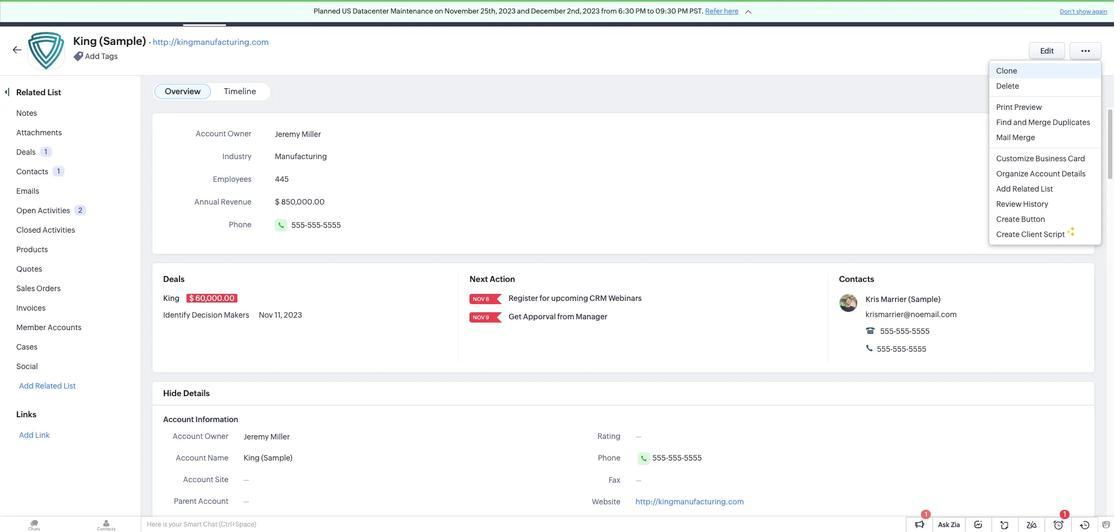 Task type: describe. For each thing, give the bounding box(es) containing it.
button
[[1021, 215, 1045, 224]]

create button
[[996, 215, 1045, 224]]

quotes inside 'link'
[[540, 9, 566, 18]]

clone
[[996, 66, 1017, 75]]

emails link
[[16, 187, 39, 196]]

jeremy for manufacturing
[[275, 130, 300, 139]]

2nd,
[[567, 7, 581, 15]]

nov 9
[[473, 315, 489, 321]]

account owner for industry
[[196, 130, 252, 138]]

account owner for account name
[[173, 433, 228, 441]]

hide
[[163, 389, 181, 398]]

ask zia
[[938, 522, 960, 530]]

0 horizontal spatial from
[[557, 313, 574, 321]]

0 vertical spatial and
[[517, 7, 530, 15]]

maintenance
[[390, 7, 433, 15]]

signals image
[[979, 9, 986, 18]]

0 vertical spatial deals
[[16, 148, 36, 157]]

search element
[[950, 0, 972, 27]]

1 vertical spatial phone
[[598, 454, 621, 463]]

member
[[16, 324, 46, 332]]

employees
[[213, 175, 252, 184]]

account down customize business card
[[1030, 169, 1060, 178]]

closed
[[16, 226, 41, 235]]

445
[[275, 175, 289, 184]]

business
[[1036, 154, 1066, 163]]

0 vertical spatial related
[[16, 88, 46, 97]]

calls
[[362, 9, 379, 18]]

2 horizontal spatial (sample)
[[908, 295, 941, 304]]

1 vertical spatial and
[[1013, 118, 1027, 127]]

identify decision makers
[[163, 311, 251, 320]]

kris marrier (sample) link
[[866, 295, 941, 304]]

link
[[35, 432, 50, 440]]

webinars
[[608, 294, 642, 303]]

contacts link
[[16, 168, 48, 176]]

upgrade
[[867, 14, 898, 21]]

upcoming
[[551, 294, 588, 303]]

contacts image
[[72, 518, 140, 533]]

next action
[[470, 275, 515, 284]]

0 vertical spatial quotes link
[[531, 0, 575, 26]]

0 horizontal spatial orders
[[36, 285, 61, 293]]

account up parent account
[[183, 476, 213, 485]]

09:30
[[655, 7, 676, 15]]

website
[[592, 498, 621, 507]]

zia
[[951, 522, 960, 530]]

kris marrier (sample)
[[866, 295, 941, 304]]

organize account details
[[996, 169, 1086, 178]]

orders for the rightmost the sales orders link
[[603, 9, 628, 18]]

analytics
[[441, 9, 474, 18]]

name
[[208, 454, 228, 463]]

register
[[509, 294, 538, 303]]

8
[[486, 297, 489, 303]]

nov 8
[[473, 297, 489, 303]]

register for upcoming crm webinars
[[509, 294, 642, 303]]

services
[[721, 9, 751, 18]]

0 vertical spatial merge
[[1028, 118, 1051, 127]]

refer here link
[[705, 7, 739, 15]]

industry
[[222, 152, 252, 161]]

duplicates
[[1053, 118, 1090, 127]]

parent
[[174, 498, 197, 506]]

for
[[540, 294, 550, 303]]

don't show again
[[1060, 8, 1108, 15]]

timeline link
[[224, 87, 256, 96]]

here
[[147, 522, 161, 529]]

http://kingmanufacturing.com inside king (sample) - http://kingmanufacturing.com
[[153, 37, 269, 47]]

print preview
[[996, 103, 1042, 111]]

related for related list
[[35, 382, 62, 391]]

annual revenue
[[194, 198, 252, 207]]

orders for purchase orders link
[[679, 9, 703, 18]]

fax
[[609, 477, 621, 485]]

add related list for customize
[[996, 185, 1053, 193]]

0 vertical spatial sales orders
[[583, 9, 628, 18]]

1 for contacts
[[57, 167, 60, 176]]

again
[[1092, 8, 1108, 15]]

0 vertical spatial contacts
[[16, 168, 48, 176]]

account information
[[163, 416, 238, 424]]

attachments link
[[16, 128, 62, 137]]

11,
[[274, 311, 282, 320]]

1 horizontal spatial 2023
[[499, 7, 516, 15]]

find and merge duplicates
[[996, 118, 1090, 127]]

mail
[[996, 133, 1011, 142]]

1 horizontal spatial sales
[[583, 9, 602, 18]]

create menu image
[[930, 7, 943, 20]]

kris
[[866, 295, 879, 304]]

review history
[[996, 200, 1048, 208]]

identify
[[163, 311, 190, 320]]

revenue
[[221, 198, 252, 207]]

king (sample) - http://kingmanufacturing.com
[[73, 35, 269, 47]]

delete
[[996, 82, 1019, 90]]

krismarrier@noemail.com
[[866, 311, 957, 319]]

on
[[435, 7, 443, 15]]

add up review
[[996, 185, 1011, 193]]

0 horizontal spatial quotes link
[[16, 265, 42, 274]]

member accounts link
[[16, 324, 81, 332]]

0 horizontal spatial crm
[[26, 8, 48, 19]]

enterprise-trial upgrade
[[858, 5, 908, 21]]

account down the hide at the bottom
[[163, 416, 194, 424]]

timeline
[[224, 87, 256, 96]]

related list
[[16, 88, 63, 97]]

chats image
[[0, 518, 68, 533]]

here is your smart chat (ctrl+space)
[[147, 522, 256, 529]]

rating
[[598, 433, 621, 441]]

pst.
[[689, 7, 704, 15]]

account down account information
[[173, 433, 203, 441]]

crm link
[[9, 8, 48, 19]]

king (sample)
[[244, 454, 292, 463]]

hide details link
[[163, 389, 210, 398]]

1 vertical spatial products link
[[16, 246, 48, 254]]

1 vertical spatial http://kingmanufacturing.com
[[636, 498, 744, 507]]

profile image
[[1065, 5, 1083, 22]]

open
[[16, 207, 36, 215]]

purchase orders link
[[636, 0, 712, 26]]

create for create client script
[[996, 230, 1020, 239]]

chat
[[203, 522, 217, 529]]

datacenter
[[353, 7, 389, 15]]

preview
[[1014, 103, 1042, 111]]

account up industry
[[196, 130, 226, 138]]

1 vertical spatial merge
[[1012, 133, 1035, 142]]

trial
[[894, 5, 908, 13]]

king for king (sample)
[[244, 454, 260, 463]]

-
[[149, 37, 151, 47]]

jeremy miller for manufacturing
[[275, 130, 321, 139]]

closed activities link
[[16, 226, 75, 235]]

1 horizontal spatial contacts
[[839, 275, 874, 284]]

0 horizontal spatial sales orders link
[[16, 285, 61, 293]]

account up account site
[[176, 454, 206, 463]]



Task type: vqa. For each thing, say whether or not it's contained in the screenshot.
Kris Marrier (Sample) link
yes



Task type: locate. For each thing, give the bounding box(es) containing it.
phone down revenue
[[229, 221, 252, 229]]

add related list down social
[[19, 382, 76, 391]]

0 vertical spatial products
[[491, 9, 523, 18]]

0 vertical spatial king
[[73, 35, 97, 47]]

analytics link
[[433, 0, 482, 26]]

0 horizontal spatial and
[[517, 7, 530, 15]]

1 horizontal spatial sales orders link
[[575, 0, 636, 26]]

products link down closed
[[16, 246, 48, 254]]

0 vertical spatial (sample)
[[99, 35, 146, 47]]

555-
[[292, 221, 307, 230], [307, 221, 323, 230], [880, 327, 896, 336], [896, 327, 912, 336], [877, 345, 893, 354], [893, 345, 909, 354], [652, 454, 668, 463], [668, 454, 684, 463]]

1 horizontal spatial jeremy
[[275, 130, 300, 139]]

1 create from the top
[[996, 215, 1020, 224]]

activities for open activities
[[38, 207, 70, 215]]

contacts up the emails link
[[16, 168, 48, 176]]

nov left 11,
[[259, 311, 273, 320]]

deals up king link
[[163, 275, 185, 284]]

sales orders link
[[575, 0, 636, 26], [16, 285, 61, 293]]

enterprise-
[[858, 5, 894, 13]]

history
[[1023, 200, 1048, 208]]

1 vertical spatial details
[[183, 389, 210, 398]]

1 horizontal spatial orders
[[603, 9, 628, 18]]

list for customize business card
[[1041, 185, 1053, 193]]

create client script
[[996, 230, 1065, 239]]

notes
[[16, 109, 37, 118]]

customize
[[996, 154, 1034, 163]]

closed activities
[[16, 226, 75, 235]]

sales orders link up the invoices
[[16, 285, 61, 293]]

1 vertical spatial quotes
[[16, 265, 42, 274]]

2 pm from the left
[[678, 7, 688, 15]]

0 vertical spatial activities
[[38, 207, 70, 215]]

0 horizontal spatial 1
[[44, 148, 47, 156]]

related for customize business card
[[1012, 185, 1039, 193]]

profile element
[[1059, 0, 1089, 26]]

products left december
[[491, 9, 523, 18]]

apporval
[[523, 313, 556, 321]]

1 horizontal spatial details
[[1062, 169, 1086, 178]]

1 horizontal spatial quotes link
[[531, 0, 575, 26]]

annual
[[194, 198, 219, 207]]

0 horizontal spatial details
[[183, 389, 210, 398]]

activities for closed activities
[[43, 226, 75, 235]]

nov left 9
[[473, 315, 485, 321]]

1 horizontal spatial 1
[[57, 167, 60, 176]]

0 horizontal spatial quotes
[[16, 265, 42, 274]]

1 pm from the left
[[635, 7, 646, 15]]

create down create button
[[996, 230, 1020, 239]]

1 vertical spatial owner
[[205, 433, 228, 441]]

1 horizontal spatial products
[[491, 9, 523, 18]]

1 horizontal spatial products link
[[482, 0, 531, 26]]

parent account
[[174, 498, 228, 506]]

signals element
[[972, 0, 993, 27]]

0 horizontal spatial 2023
[[284, 311, 302, 320]]

1 vertical spatial (sample)
[[908, 295, 941, 304]]

create
[[996, 215, 1020, 224], [996, 230, 1020, 239]]

manager
[[576, 313, 608, 321]]

king up "identify"
[[163, 294, 181, 303]]

1 vertical spatial activities
[[43, 226, 75, 235]]

king link
[[163, 294, 181, 303]]

jeremy for king (sample)
[[244, 433, 269, 442]]

related up review history
[[1012, 185, 1039, 193]]

nov for nov 8
[[473, 297, 485, 303]]

2 vertical spatial related
[[35, 382, 62, 391]]

1 vertical spatial deals
[[163, 275, 185, 284]]

emails
[[16, 187, 39, 196]]

us
[[342, 7, 351, 15]]

king up add tags
[[73, 35, 97, 47]]

0 horizontal spatial sales orders
[[16, 285, 61, 293]]

to
[[647, 7, 654, 15]]

quotes left 2nd,
[[540, 9, 566, 18]]

0 vertical spatial products link
[[482, 0, 531, 26]]

from left the 6:30
[[601, 7, 617, 15]]

related down social
[[35, 382, 62, 391]]

sales orders
[[583, 9, 628, 18], [16, 285, 61, 293]]

1 vertical spatial products
[[16, 246, 48, 254]]

0 horizontal spatial sales
[[16, 285, 35, 293]]

$ down 445 on the left
[[275, 198, 280, 207]]

sales up invoices link
[[16, 285, 35, 293]]

quotes down closed
[[16, 265, 42, 274]]

from down upcoming
[[557, 313, 574, 321]]

miller up "king (sample)"
[[270, 433, 290, 442]]

orders up invoices link
[[36, 285, 61, 293]]

1 vertical spatial list
[[1041, 185, 1053, 193]]

$  850,000.00
[[275, 198, 325, 207]]

deals up contacts link
[[16, 148, 36, 157]]

marrier
[[881, 295, 907, 304]]

1 vertical spatial sales orders link
[[16, 285, 61, 293]]

1 horizontal spatial and
[[1013, 118, 1027, 127]]

2023
[[499, 7, 516, 15], [583, 7, 600, 15], [284, 311, 302, 320]]

0 vertical spatial owner
[[228, 130, 252, 138]]

invoices
[[16, 304, 46, 313]]

0 vertical spatial account owner
[[196, 130, 252, 138]]

2 horizontal spatial king
[[244, 454, 260, 463]]

1 horizontal spatial king
[[163, 294, 181, 303]]

add related list for related
[[19, 382, 76, 391]]

owner for account name
[[205, 433, 228, 441]]

1 horizontal spatial http://kingmanufacturing.com
[[636, 498, 744, 507]]

jeremy up "king (sample)"
[[244, 433, 269, 442]]

1 horizontal spatial $
[[275, 198, 280, 207]]

details down card on the top of page
[[1062, 169, 1086, 178]]

1 vertical spatial miller
[[270, 433, 290, 442]]

activities down open activities link
[[43, 226, 75, 235]]

7
[[1054, 91, 1058, 99]]

refer
[[705, 7, 723, 15]]

king for king
[[163, 294, 181, 303]]

pm left 'pst.'
[[678, 7, 688, 15]]

0 vertical spatial 1
[[44, 148, 47, 156]]

manufacturing
[[275, 152, 327, 161]]

1 vertical spatial jeremy miller
[[244, 433, 290, 442]]

orders left 'to'
[[603, 9, 628, 18]]

1 vertical spatial create
[[996, 230, 1020, 239]]

add
[[85, 52, 100, 61], [996, 185, 1011, 193], [19, 382, 34, 391], [19, 432, 34, 440]]

nov for nov 11, 2023
[[259, 311, 273, 320]]

details right the hide at the bottom
[[183, 389, 210, 398]]

2023 right 11,
[[284, 311, 302, 320]]

1 horizontal spatial deals
[[163, 275, 185, 284]]

1 vertical spatial sales
[[16, 285, 35, 293]]

0 horizontal spatial (sample)
[[99, 35, 146, 47]]

details
[[1062, 169, 1086, 178], [183, 389, 210, 398]]

related up notes "link"
[[16, 88, 46, 97]]

2 horizontal spatial list
[[1041, 185, 1053, 193]]

contacts
[[16, 168, 48, 176], [839, 275, 874, 284]]

0 vertical spatial sales
[[583, 9, 602, 18]]

site
[[215, 476, 228, 485]]

add left tags
[[85, 52, 100, 61]]

account name
[[176, 454, 228, 463]]

0 horizontal spatial $
[[189, 294, 194, 303]]

phone down rating
[[598, 454, 621, 463]]

2
[[78, 206, 82, 215]]

http://kingmanufacturing.com link
[[153, 37, 269, 47], [636, 498, 744, 507]]

1 vertical spatial 1
[[57, 167, 60, 176]]

activities up "closed activities" link
[[38, 207, 70, 215]]

0 horizontal spatial phone
[[229, 221, 252, 229]]

king for king (sample) - http://kingmanufacturing.com
[[73, 35, 97, 47]]

:
[[1050, 91, 1052, 99]]

is
[[163, 522, 167, 529]]

0 horizontal spatial list
[[47, 88, 61, 97]]

nov 11, 2023
[[259, 311, 302, 320]]

search image
[[956, 9, 966, 18]]

(sample) for king (sample) - http://kingmanufacturing.com
[[99, 35, 146, 47]]

social link
[[16, 363, 38, 371]]

create menu element
[[923, 0, 950, 26]]

1 vertical spatial account owner
[[173, 433, 228, 441]]

0 vertical spatial http://kingmanufacturing.com
[[153, 37, 269, 47]]

(sample) for king (sample)
[[261, 454, 292, 463]]

account number
[[168, 519, 228, 528]]

don't
[[1060, 8, 1075, 15]]

add left link
[[19, 432, 34, 440]]

0 vertical spatial http://kingmanufacturing.com link
[[153, 37, 269, 47]]

2 vertical spatial king
[[244, 454, 260, 463]]

november
[[445, 7, 479, 15]]

open activities link
[[16, 207, 70, 215]]

crm
[[26, 8, 48, 19], [590, 294, 607, 303]]

purchase
[[645, 9, 678, 18]]

show
[[1076, 8, 1091, 15]]

services link
[[712, 0, 759, 26]]

2 horizontal spatial 2023
[[583, 7, 600, 15]]

1 horizontal spatial pm
[[678, 7, 688, 15]]

tags
[[101, 52, 118, 61]]

miller
[[302, 130, 321, 139], [270, 433, 290, 442]]

0 vertical spatial list
[[47, 88, 61, 97]]

2 vertical spatial (sample)
[[261, 454, 292, 463]]

miller for king (sample)
[[270, 433, 290, 442]]

owner up industry
[[228, 130, 252, 138]]

0 vertical spatial create
[[996, 215, 1020, 224]]

and left december
[[517, 7, 530, 15]]

products link right november
[[482, 0, 531, 26]]

1 vertical spatial http://kingmanufacturing.com link
[[636, 498, 744, 507]]

information
[[195, 416, 238, 424]]

calendar image
[[999, 9, 1008, 18]]

1 vertical spatial quotes link
[[16, 265, 42, 274]]

http://kingmanufacturing.com
[[153, 37, 269, 47], [636, 498, 744, 507]]

$ for $  850,000.00
[[275, 198, 280, 207]]

contacts up kris at the right bottom of the page
[[839, 275, 874, 284]]

create down review
[[996, 215, 1020, 224]]

products down closed
[[16, 246, 48, 254]]

miller for manufacturing
[[302, 130, 321, 139]]

jeremy miller up "king (sample)"
[[244, 433, 290, 442]]

1 vertical spatial king
[[163, 294, 181, 303]]

miller up manufacturing
[[302, 130, 321, 139]]

account right is
[[168, 519, 198, 528]]

sales orders right 2nd,
[[583, 9, 628, 18]]

1 vertical spatial related
[[1012, 185, 1039, 193]]

owner
[[228, 130, 252, 138], [205, 433, 228, 441]]

here
[[724, 7, 739, 15]]

1 vertical spatial from
[[557, 313, 574, 321]]

0 horizontal spatial pm
[[635, 7, 646, 15]]

account owner up industry
[[196, 130, 252, 138]]

2023 right 25th,
[[499, 7, 516, 15]]

2 create from the top
[[996, 230, 1020, 239]]

1 horizontal spatial crm
[[590, 294, 607, 303]]

orders inside the sales orders link
[[603, 9, 628, 18]]

create for create button
[[996, 215, 1020, 224]]

2 horizontal spatial orders
[[679, 9, 703, 18]]

nov left 8 on the left bottom of the page
[[473, 297, 485, 303]]

0 vertical spatial details
[[1062, 169, 1086, 178]]

jeremy up manufacturing
[[275, 130, 300, 139]]

projects link
[[759, 0, 805, 26]]

products link
[[482, 0, 531, 26], [16, 246, 48, 254]]

pm left 'to'
[[635, 7, 646, 15]]

0 horizontal spatial add related list
[[19, 382, 76, 391]]

1 right contacts link
[[57, 167, 60, 176]]

1 for deals
[[44, 148, 47, 156]]

quotes link
[[531, 0, 575, 26], [16, 265, 42, 274]]

merge right mail on the right top of page
[[1012, 133, 1035, 142]]

update
[[1025, 91, 1049, 99]]

open activities
[[16, 207, 70, 215]]

orders left refer
[[679, 9, 703, 18]]

print
[[996, 103, 1013, 111]]

sales orders link left 'to'
[[575, 0, 636, 26]]

krismarrier@noemail.com link
[[866, 311, 957, 319]]

0 vertical spatial from
[[601, 7, 617, 15]]

sales orders up the invoices
[[16, 285, 61, 293]]

1 vertical spatial $
[[189, 294, 194, 303]]

hide details
[[163, 389, 210, 398]]

deals link
[[16, 148, 36, 157]]

invoices link
[[16, 304, 46, 313]]

projects
[[768, 9, 796, 18]]

$ for $ 60,000.00
[[189, 294, 194, 303]]

owner down "information"
[[205, 433, 228, 441]]

notes link
[[16, 109, 37, 118]]

account up the number
[[198, 498, 228, 506]]

sales right 2nd,
[[583, 9, 602, 18]]

$ right king link
[[189, 294, 194, 303]]

nov for nov 9
[[473, 315, 485, 321]]

action
[[490, 275, 515, 284]]

0 vertical spatial jeremy
[[275, 130, 300, 139]]

account site
[[183, 476, 228, 485]]

add down social
[[19, 382, 34, 391]]

1 vertical spatial contacts
[[839, 275, 874, 284]]

and down print preview
[[1013, 118, 1027, 127]]

1
[[44, 148, 47, 156], [57, 167, 60, 176]]

orders inside purchase orders link
[[679, 9, 703, 18]]

0 vertical spatial phone
[[229, 221, 252, 229]]

account owner down account information
[[173, 433, 228, 441]]

0 horizontal spatial deals
[[16, 148, 36, 157]]

0 horizontal spatial king
[[73, 35, 97, 47]]

makers
[[224, 311, 249, 320]]

0 horizontal spatial contacts
[[16, 168, 48, 176]]

0 horizontal spatial miller
[[270, 433, 290, 442]]

owner for industry
[[228, 130, 252, 138]]

0 vertical spatial miller
[[302, 130, 321, 139]]

calls link
[[353, 0, 388, 26]]

reports
[[396, 9, 424, 18]]

sales
[[583, 9, 602, 18], [16, 285, 35, 293]]

(ctrl+space)
[[219, 522, 256, 529]]

jeremy miller for king (sample)
[[244, 433, 290, 442]]

script
[[1044, 230, 1065, 239]]

merge down preview at right
[[1028, 118, 1051, 127]]

list for related list
[[64, 382, 76, 391]]

king
[[73, 35, 97, 47], [163, 294, 181, 303], [244, 454, 260, 463]]

2 vertical spatial list
[[64, 382, 76, 391]]

2023 right 2nd,
[[583, 7, 600, 15]]

account owner
[[196, 130, 252, 138], [173, 433, 228, 441]]

king right name
[[244, 454, 260, 463]]

1 horizontal spatial miller
[[302, 130, 321, 139]]

jeremy miller up manufacturing
[[275, 130, 321, 139]]

1 right 'deals' link
[[44, 148, 47, 156]]

0 vertical spatial crm
[[26, 8, 48, 19]]

0 horizontal spatial jeremy
[[244, 433, 269, 442]]

add related list
[[996, 185, 1053, 193], [19, 382, 76, 391]]

add related list up review history
[[996, 185, 1053, 193]]



